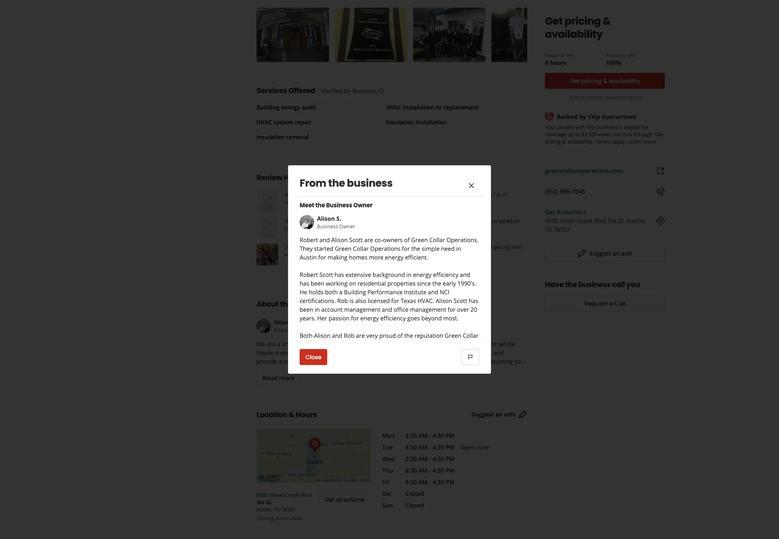 Task type: describe. For each thing, give the bounding box(es) containing it.
about the business
[[257, 299, 326, 309]]

texas inside both alison and rob are very proud of the reputation green collar operations has achieved both locally with austin energy and nationally with the department of energy. "we are entering our 10th year in business and are proud of making top 100 contractors in the us for making homes more energy efficient under the hpwes program." (alison) -rob and alison live in cedar park texas and have 2 daughters.
[[314, 384, 329, 392]]

more inside robert and alison scott are co-owners of green collar operations. they started green collar operations for the simple need in austin for making homes more energy efficient.
[[369, 253, 384, 261]]

get directions
[[325, 496, 365, 504]]

20
[[471, 306, 478, 314]]

also
[[356, 297, 366, 305]]

requested
[[605, 94, 625, 100]]

before
[[468, 358, 486, 366]]

review
[[429, 244, 444, 251]]

0 vertical spatial owner
[[354, 201, 373, 210]]

business inside the your project with this business is eligible for coverage up to $2,500 when you hire through 'get pricing & availability.' terms apply.
[[597, 124, 618, 131]]

has up working
[[335, 271, 344, 279]]

to inside we are a unique company that focuses on saving our customers money by ensuring their whole house is energy efficient.  our team of energy efficiency experts will come to your home and provide a complete audit of the ductwork, attic insulation, and ventilation first before assuming yo …
[[455, 349, 461, 357]]

to inside the your project with this business is eligible for coverage up to $2,500 when you hire through 'get pricing & availability.' terms apply.
[[576, 131, 580, 138]]

d h. image
[[257, 191, 279, 213]]

about
[[257, 299, 279, 309]]

photo of green collar operations - austin, tx, us. duct replacement is our specialty image
[[257, 8, 329, 62]]

8:30 for fri
[[406, 478, 417, 486]]

a left unique at the left
[[277, 340, 280, 348]]

on inside we are a unique company that focuses on saving our customers money by ensuring their whole house is energy efficient.  our team of energy efficiency experts will come to your home and provide a complete audit of the ductwork, attic insulation, and ventilation first before assuming yo …
[[363, 340, 370, 348]]

8500 inside 8500 shoal creek blvd ste 2l austin, tx 78757 serving austin area
[[257, 492, 268, 499]]

ensuring
[[460, 340, 483, 348]]

1 vertical spatial been
[[300, 306, 314, 314]]

tue
[[383, 444, 393, 451]]

location
[[257, 410, 288, 420]]

2 then from the left
[[512, 244, 523, 251]]

both
[[300, 332, 313, 340]]

(512)
[[545, 187, 559, 195]]

very inside both alison and rob are very proud of the reputation green collar operations has achieved both locally with austin energy and nationally with the department of energy. "we are entering our 10th year in business and are proud of making top 100 contractors in the us for making homes more energy efficient under the hpwes program." (alison) -rob and alison live in cedar park texas and have 2 daughters.
[[367, 332, 378, 340]]

4:30 for mon
[[433, 432, 444, 440]]

meet
[[300, 201, 314, 210]]

adam button
[[286, 244, 301, 251]]

…
[[521, 358, 526, 366]]

account
[[322, 306, 343, 314]]

a left quote
[[627, 94, 629, 100]]

alison inside robert and alison scott are co-owners of green collar operations. they started green collar operations for the simple need in austin for making homes more energy efficient.
[[332, 236, 348, 244]]

amenities and more element
[[257, 534, 528, 539]]

austin inside robert and alison scott are co-owners of green collar operations. they started green collar operations for the simple need in austin for making homes more energy efficient.
[[300, 253, 317, 261]]

8:30 am - 4:30 pm for fri
[[406, 478, 455, 486]]

get inside get directions 8500 shoal creek blvd ste 2l austin, tx 78757
[[545, 208, 555, 216]]

8:30 am - 4:30 pm for tue
[[406, 444, 455, 451]]

response time 8 hours
[[545, 52, 575, 67]]

0 vertical spatial been
[[311, 280, 325, 288]]

energy inside both alison and rob are very proud of the reputation green collar operations has achieved both locally with austin energy and nationally with the department of energy. "we are entering our 10th year in business and are proud of making top 100 contractors in the us for making homes more energy efficient under the hpwes program." (alison) -rob and alison live in cedar park texas and have 2 daughters.
[[425, 367, 443, 375]]

0 vertical spatial about
[[453, 191, 467, 198]]

repair
[[295, 118, 312, 126]]

business left prices
[[317, 223, 338, 230]]

blvd inside get directions 8500 shoal creek blvd ste 2l austin, tx 78757
[[595, 217, 607, 225]]

guaranteed
[[602, 113, 636, 121]]

honest
[[306, 218, 322, 224]]

for inside the your project with this business is eligible for coverage up to $2,500 when you hire through 'get pricing & availability.' terms apply.
[[642, 124, 649, 131]]

response for 100%
[[606, 52, 626, 58]]

request a call
[[585, 299, 626, 308]]

in 15 reviews button
[[310, 251, 344, 258]]

the inside robert and alison scott are co-owners of green collar operations. they started green collar operations for the simple need in austin for making homes more energy efficient.
[[412, 245, 421, 253]]

photo of alison s. image inside about the business element
[[257, 319, 271, 333]]

installation for hvac
[[403, 103, 435, 111]]

expectations
[[365, 218, 395, 224]]

ste inside get directions 8500 shoal creek blvd ste 2l austin, tx 78757
[[608, 217, 617, 225]]

1 horizontal spatial work.
[[481, 191, 494, 198]]

there.
[[295, 251, 309, 258]]

his
[[307, 191, 314, 198]]

suggest an edit inside suggest an edit 'link'
[[472, 411, 516, 419]]

am for tue
[[419, 444, 428, 451]]

pricing inside the your project with this business is eligible for coverage up to $2,500 when you hire through 'get pricing & availability.' terms apply.
[[545, 138, 561, 145]]

24 external link v2 image
[[657, 166, 665, 175]]

read more
[[263, 374, 294, 382]]

completed
[[302, 244, 327, 251]]

8:30 for thu
[[406, 467, 417, 475]]

4:30 for wed
[[433, 455, 444, 463]]

the up customers
[[405, 332, 413, 340]]

in down honest
[[310, 225, 314, 232]]

with inside the completed an energy audit then sat down with me to review the information and pricing then and there.
[[402, 244, 412, 251]]

backed
[[557, 113, 578, 121]]

building inside robert scott has extensive background in energy efficiency and has been working on residential properties since the early 1990's. he holds both a building performance institute and nci certifications. rob is also licensed for texas hvac. alison scott has been in account management and office management for over 20 years. her passion for energy efficiency goes beyond most.
[[344, 288, 366, 296]]

business up professionals
[[347, 176, 393, 190]]

has up 20
[[469, 297, 479, 305]]

certifications.
[[300, 297, 336, 305]]

owner inside about the business element
[[296, 327, 312, 334]]

for left me
[[402, 245, 410, 253]]

the inside the completed an energy audit then sat down with me to review the information and pricing then and there.
[[445, 244, 453, 251]]

building energy audit link
[[257, 103, 316, 111]]

your
[[545, 124, 556, 131]]

" for " adam
[[284, 244, 286, 251]]

- for thu
[[430, 467, 431, 475]]

meet the business owner
[[300, 201, 373, 210]]

under
[[300, 375, 316, 383]]

in up hpwes
[[332, 367, 337, 375]]

in down certifications.
[[315, 306, 320, 314]]

for up office
[[392, 297, 399, 305]]

the down focuses
[[341, 349, 350, 357]]

have the business call you
[[545, 280, 640, 290]]

was honest about prices and expectations for our home, and we didn't feel pushed to schedule the work.
[[284, 218, 520, 232]]

a right provide
[[279, 358, 282, 366]]

insulation removal link
[[257, 133, 309, 141]]

prices
[[339, 218, 353, 224]]

get directions link
[[319, 492, 371, 508]]

sat
[[383, 490, 391, 498]]

operations.
[[447, 236, 479, 244]]

offered
[[289, 86, 315, 96]]

1 horizontal spatial green
[[412, 236, 428, 244]]

" adam
[[284, 244, 301, 251]]

miz a. image
[[257, 244, 279, 265]]

locals
[[575, 94, 586, 100]]

by for yelp
[[579, 113, 586, 121]]

map image
[[257, 429, 371, 483]]

0 vertical spatial proud
[[380, 332, 396, 340]]

me
[[414, 244, 421, 251]]

the up entire
[[328, 176, 345, 190]]

adam
[[286, 244, 301, 251]]

the right about
[[280, 299, 292, 309]]

8500 inside get directions 8500 shoal creek blvd ste 2l austin, tx 78757
[[545, 217, 559, 225]]

get directions link
[[545, 208, 587, 216]]

business down 'he'
[[293, 299, 326, 309]]

home,
[[414, 218, 429, 224]]

rob right (alison)
[[400, 375, 411, 383]]

call
[[615, 299, 626, 308]]

eligible
[[624, 124, 641, 131]]

2 horizontal spatial scott
[[454, 297, 468, 305]]

& inside the your project with this business is eligible for coverage up to $2,500 when you hire through 'get pricing & availability.' terms apply.
[[563, 138, 566, 145]]

energy down unique at the left
[[281, 349, 299, 357]]

0 horizontal spatial scott
[[320, 271, 333, 279]]

institute
[[404, 288, 427, 296]]

of inside robert and alison scott are co-owners of green collar operations. they started green collar operations for the simple need in austin for making homes more energy efficient.
[[405, 236, 410, 244]]

4:30 for tue
[[433, 444, 444, 451]]

with up energy.
[[401, 341, 412, 348]]

suggest an edit inside suggest an edit "button"
[[590, 249, 633, 257]]

suggest inside 'link'
[[472, 411, 494, 419]]

fri
[[383, 478, 390, 486]]

live
[[442, 375, 451, 383]]

2 horizontal spatial making
[[406, 358, 426, 366]]

" for " bill
[[284, 218, 286, 224]]

alison up company at the left
[[314, 332, 331, 340]]

for inside was honest about prices and expectations for our home, and we didn't feel pushed to schedule the work.
[[396, 218, 403, 224]]

more down through
[[643, 138, 657, 145]]

of down energy.
[[399, 358, 404, 366]]

or
[[436, 103, 442, 111]]

pm for tue
[[446, 444, 455, 451]]

16 flag v2 image
[[468, 354, 474, 360]]

installation for insulation
[[416, 118, 447, 126]]

16 checkmark badged v2 image
[[379, 88, 385, 94]]

tx inside get directions 8500 shoal creek blvd ste 2l austin, tx 78757
[[545, 226, 552, 234]]

feel
[[464, 218, 472, 224]]

1 vertical spatial 21
[[316, 225, 321, 232]]

of down locally
[[386, 349, 391, 357]]

edit inside 'link'
[[505, 411, 516, 419]]

24 directions v2 image
[[657, 216, 665, 225]]

0 horizontal spatial collar
[[353, 245, 369, 253]]

the down contractors
[[318, 375, 327, 383]]

24 pencil v2 image inside suggest an edit "button"
[[578, 249, 587, 258]]

learn more
[[628, 138, 657, 145]]

location & hours element
[[245, 398, 539, 522]]

pushed
[[474, 218, 491, 224]]

is inside we are a unique company that focuses on saving our customers money by ensuring their whole house is energy efficient.  our team of energy efficiency experts will come to your home and provide a complete audit of the ductwork, attic insulation, and ventilation first before assuming yo …
[[275, 349, 279, 357]]

1 horizontal spatial making
[[367, 367, 387, 375]]

in 21 reviews button for " bill
[[308, 225, 341, 232]]

to inside was honest about prices and expectations for our home, and we didn't feel pushed to schedule the work.
[[493, 218, 498, 224]]

am for fri
[[419, 478, 428, 486]]

down
[[387, 244, 401, 251]]

nci
[[440, 288, 450, 296]]

robert for robert scott has extensive background in energy efficiency and has been working on residential properties since the early 1990's. he holds both a building performance institute and nci certifications. rob is also licensed for texas hvac. alison scott has been in account management and office management for over 20 years. her passion for energy efficiency goes beyond most.
[[300, 271, 318, 279]]

austin, inside 8500 shoal creek blvd ste 2l austin, tx 78757 serving austin area
[[257, 506, 273, 513]]

am for thu
[[419, 467, 428, 475]]

scott inside robert and alison scott are co-owners of green collar operations. they started green collar operations for the simple need in austin for making homes more energy efficient.
[[350, 236, 363, 244]]

rob up focuses
[[344, 332, 355, 340]]

greencollaroperations.com link
[[545, 167, 623, 175]]

with down that on the bottom of page
[[328, 349, 339, 357]]

get inside "get pricing & availability"
[[545, 14, 563, 28]]

986-
[[560, 187, 572, 195]]

tx inside 8500 shoal creek blvd ste 2l austin, tx 78757 serving austin area
[[274, 506, 280, 513]]

directions
[[557, 208, 587, 216]]

suggest an edit button
[[545, 246, 665, 261]]

- for tue
[[430, 444, 431, 451]]

1 horizontal spatial you
[[627, 280, 640, 290]]

closed for sat
[[406, 490, 424, 498]]

schedule
[[499, 218, 520, 224]]

of right year
[[326, 358, 331, 366]]

have
[[545, 280, 564, 290]]

2
[[357, 384, 360, 392]]

energy down "also" at the left of the page
[[361, 314, 379, 322]]

yo
[[515, 358, 521, 366]]

2 management from the left
[[410, 306, 447, 314]]

0 vertical spatial get pricing & availability
[[545, 14, 611, 41]]

from the business dialog
[[0, 0, 780, 539]]

year
[[314, 358, 325, 366]]

operations inside robert and alison scott are co-owners of green collar operations. they started green collar operations for the simple need in austin for making homes more energy efficient.
[[371, 245, 401, 253]]

are up top
[[427, 349, 436, 357]]

shoal inside get directions 8500 shoal creek blvd ste 2l austin, tx 78757
[[560, 217, 575, 225]]

hvac.
[[418, 297, 435, 305]]

for up most.
[[448, 306, 456, 314]]

energy up the attic
[[360, 349, 378, 357]]

robert for robert and alison scott are co-owners of green collar operations. they started green collar operations for the simple need in austin for making homes more energy efficient.
[[300, 236, 318, 244]]

0 vertical spatial efficiency
[[433, 271, 459, 279]]

- for mon
[[430, 432, 431, 440]]

insulation for insulation installation
[[386, 118, 414, 126]]

1 vertical spatial 24 pencil v2 image
[[519, 410, 528, 419]]

8500 shoal creek blvd link
[[257, 492, 312, 499]]

1 management from the left
[[345, 306, 381, 314]]

very inside region
[[408, 191, 418, 198]]

" for completed an energy audit then sat down with me to review the information and pricing then and there.
[[309, 251, 310, 258]]

come
[[439, 349, 454, 357]]

they
[[300, 245, 313, 253]]

1 horizontal spatial collar
[[430, 236, 445, 244]]

efficient. inside robert and alison scott are co-owners of green collar operations. they started green collar operations for the simple need in austin for making homes more energy efficient.
[[405, 253, 429, 261]]

this
[[587, 124, 596, 131]]

saving
[[372, 340, 389, 348]]

1 vertical spatial owner
[[340, 223, 355, 230]]

1 vertical spatial efficiency
[[381, 314, 406, 322]]

business inside services offered element
[[353, 87, 377, 95]]

alison inside about the business element
[[274, 318, 292, 326]]

their inside region
[[468, 191, 479, 198]]

edit inside "button"
[[622, 249, 633, 257]]

of down achieved
[[353, 349, 358, 357]]

alison left "live"
[[424, 375, 441, 383]]

8:30 am - 4:30 pm for wed
[[406, 455, 455, 463]]

area
[[292, 515, 303, 522]]

our inside both alison and rob are very proud of the reputation green collar operations has achieved both locally with austin energy and nationally with the department of energy. "we are entering our 10th year in business and are proud of making top 100 contractors in the us for making homes more energy efficient under the hpwes program." (alison) -rob and alison live in cedar park texas and have 2 daughters.
[[461, 349, 471, 357]]

beyond
[[422, 314, 442, 322]]

by inside we are a unique company that focuses on saving our customers money by ensuring their whole house is energy efficient.  our team of energy efficiency experts will come to your home and provide a complete audit of the ductwork, attic insulation, and ventilation first before assuming yo …
[[452, 340, 458, 348]]

directions
[[337, 496, 365, 504]]

8:30 am - 4:30 pm for mon
[[406, 432, 455, 440]]

8
[[545, 59, 549, 67]]

1 then from the left
[[367, 244, 378, 251]]

energy up since
[[413, 271, 432, 279]]

by for business
[[345, 87, 351, 95]]

suggest an edit link
[[472, 410, 528, 419]]

her
[[317, 314, 327, 322]]

green inside both alison and rob are very proud of the reputation green collar operations has achieved both locally with austin energy and nationally with the department of energy. "we are entering our 10th year in business and are proud of making top 100 contractors in the us for making homes more energy efficient under the hpwes program." (alison) -rob and alison live in cedar park texas and have 2 daughters.
[[445, 332, 462, 340]]

through
[[634, 131, 653, 138]]

8:30 am - 4:30 pm for thu
[[406, 467, 455, 475]]

is inside robert scott has extensive background in energy efficiency and has been working on residential properties since the early 1990's. he holds both a building performance institute and nci certifications. rob is also licensed for texas hvac. alison scott has been in account management and office management for over 20 years. her passion for energy efficiency goes beyond most.
[[350, 297, 354, 305]]

hvac for hvac installation or replacement
[[386, 103, 402, 111]]

need
[[441, 245, 455, 253]]

sat
[[379, 244, 386, 251]]

about the business element
[[245, 287, 530, 386]]

business inside both alison and rob are very proud of the reputation green collar operations has achieved both locally with austin energy and nationally with the department of energy. "we are entering our 10th year in business and are proud of making top 100 contractors in the us for making homes more energy efficient under the hpwes program." (alison) -rob and alison live in cedar park texas and have 2 daughters.
[[333, 358, 357, 366]]

10th
[[300, 358, 312, 366]]

started
[[314, 245, 334, 253]]



Task type: locate. For each thing, give the bounding box(es) containing it.
0 horizontal spatial suggest
[[472, 411, 494, 419]]

greencollaroperations.com
[[545, 167, 623, 175]]

work. down was
[[293, 225, 306, 232]]

0 vertical spatial creek
[[577, 217, 593, 225]]

is right house
[[275, 349, 279, 357]]

shoal inside 8500 shoal creek blvd ste 2l austin, tx 78757 serving austin area
[[270, 492, 284, 499]]

4 4:30 from the top
[[433, 467, 444, 475]]

21 down honest
[[316, 225, 321, 232]]

has inside both alison and rob are very proud of the reputation green collar operations has achieved both locally with austin energy and nationally with the department of energy. "we are entering our 10th year in business and are proud of making top 100 contractors in the us for making homes more energy efficient under the hpwes program." (alison) -rob and alison live in cedar park texas and have 2 daughters.
[[332, 341, 341, 348]]

0 horizontal spatial response
[[545, 52, 565, 58]]

our up energy.
[[391, 340, 400, 348]]

8:30 right fri at left bottom
[[406, 478, 417, 486]]

creek up area on the left of the page
[[285, 492, 300, 499]]

2 vertical spatial "
[[309, 251, 310, 258]]

by right 'verified'
[[345, 87, 351, 95]]

their inside we are a unique company that focuses on saving our customers money by ensuring their whole house is energy efficient.  our team of energy efficiency experts will come to your home and provide a complete audit of the ductwork, attic insulation, and ventilation first before assuming yo …
[[485, 340, 498, 348]]

1 " from the top
[[284, 191, 286, 198]]

is left "also" at the left of the page
[[350, 297, 354, 305]]

photo of green collar operations - austin, tx, us. green collar got 1st place for austin energy hpwes program 2019, we like saving energy for homeowners and we do the best job in town! image
[[335, 8, 408, 62]]

response
[[545, 52, 565, 58], [606, 52, 626, 58]]

building inside services offered element
[[257, 103, 280, 111]]

the right have
[[565, 280, 577, 290]]

8:30 for tue
[[406, 444, 417, 451]]

5 am from the top
[[419, 478, 428, 486]]

we are a unique company that focuses on saving our customers money by ensuring their whole house is energy efficient.  our team of energy efficiency experts will come to your home and provide a complete audit of the ductwork, attic insulation, and ventilation first before assuming yo …
[[257, 340, 526, 366]]

scott up working
[[320, 271, 333, 279]]

robert and alison scott are co-owners of green collar operations. they started green collar operations for the simple need in austin for making homes more energy efficient.
[[300, 236, 479, 261]]

about
[[453, 191, 467, 198], [324, 218, 338, 224]]

we
[[441, 218, 447, 224]]

1 horizontal spatial austin,
[[627, 217, 646, 225]]

s. down meet the business owner
[[337, 215, 341, 223]]

house
[[257, 349, 273, 357]]

shoal down get directions link
[[560, 217, 575, 225]]

photo of green collar operations - austin, tx, us. green collar team december 2014 image
[[413, 8, 486, 62]]

0 horizontal spatial our
[[391, 340, 400, 348]]

suggest up the have the business call you
[[590, 249, 612, 257]]

pm for mon
[[446, 432, 455, 440]]

2 closed from the top
[[406, 502, 424, 510]]

a down working
[[339, 288, 343, 296]]

1 vertical spatial both
[[368, 341, 381, 348]]

" right miz a. image
[[284, 244, 286, 251]]

in 21 reviews button down honest
[[308, 225, 341, 232]]

business up prices
[[326, 201, 352, 210]]

region
[[251, 191, 533, 265]]

on inside robert scott has extensive background in energy efficiency and has been working on residential properties since the early 1990's. he holds both a building performance institute and nci certifications. rob is also licensed for texas hvac. alison scott has been in account management and office management for over 20 years. her passion for energy efficiency goes beyond most.
[[349, 280, 356, 288]]

1 horizontal spatial austin
[[300, 253, 317, 261]]

24 phone v2 image
[[657, 187, 665, 196]]

achieved
[[343, 341, 367, 348]]

energy down top
[[425, 367, 443, 375]]

alison up started
[[332, 236, 348, 244]]

2 4:30 from the top
[[433, 444, 444, 451]]

homes
[[349, 253, 368, 261], [389, 367, 407, 375]]

5 pm from the top
[[446, 478, 455, 486]]

1 horizontal spatial insulation
[[386, 118, 414, 126]]

in inside in 21 reviews
[[497, 191, 502, 198]]

serving
[[257, 515, 274, 522]]

collar inside both alison and rob are very proud of the reputation green collar operations has achieved both locally with austin energy and nationally with the department of energy. "we are entering our 10th year in business and are proud of making top 100 contractors in the us for making homes more energy efficient under the hpwes program." (alison) -rob and alison live in cedar park texas and have 2 daughters.
[[463, 332, 479, 340]]

are inside robert and alison scott are co-owners of green collar operations. they started green collar operations for the simple need in austin for making homes more energy efficient.
[[365, 236, 373, 244]]

is inside the your project with this business is eligible for coverage up to $2,500 when you hire through 'get pricing & availability.' terms apply.
[[619, 124, 623, 131]]

blvd up suggest an edit "button"
[[595, 217, 607, 225]]

our inside was honest about prices and expectations for our home, and we didn't feel pushed to schedule the work.
[[404, 218, 413, 224]]

quote
[[630, 94, 642, 100]]

daughters.
[[362, 384, 391, 392]]

- for wed
[[430, 455, 431, 463]]

pm for fri
[[446, 478, 455, 486]]

1 vertical spatial our
[[391, 340, 400, 348]]

0 vertical spatial scott
[[350, 236, 363, 244]]

1 horizontal spatial hvac
[[386, 103, 402, 111]]

response up 'hours'
[[545, 52, 565, 58]]

3 " from the top
[[284, 244, 286, 251]]

will
[[429, 349, 438, 357]]

1 horizontal spatial "
[[309, 251, 310, 258]]

0 horizontal spatial alison s. business owner
[[274, 318, 312, 334]]

team inside we are a unique company that focuses on saving our customers money by ensuring their whole house is energy efficient.  our team of energy efficiency experts will come to your home and provide a complete audit of the ductwork, attic insulation, and ventilation first before assuming yo …
[[337, 349, 351, 357]]

us
[[349, 367, 357, 375]]

0 horizontal spatial you
[[613, 131, 622, 138]]

pricing down the 'coverage'
[[545, 138, 561, 145]]

photo of alison s. image
[[300, 215, 314, 230], [257, 319, 271, 333]]

audit inside the completed an energy audit then sat down with me to review the information and pricing then and there.
[[353, 244, 366, 251]]

learn more link
[[628, 138, 657, 145]]

information
[[455, 244, 483, 251]]

get inside location & hours element
[[325, 496, 335, 504]]

collar up the ensuring
[[463, 332, 479, 340]]

creek down directions
[[577, 217, 593, 225]]

2 vertical spatial is
[[275, 349, 279, 357]]

goes
[[408, 314, 420, 322]]

s. for photo of alison s. inside about the business element
[[293, 318, 298, 326]]

1 horizontal spatial operations
[[371, 245, 401, 253]]

get inside button
[[570, 77, 580, 85]]

alison s. business owner for photo of alison s. inside about the business element
[[274, 318, 312, 334]]

1 horizontal spatial tx
[[545, 226, 552, 234]]

operations up nationally
[[300, 341, 330, 348]]

alison s. business owner up unique at the left
[[274, 318, 312, 334]]

efficient. inside we are a unique company that focuses on saving our customers money by ensuring their whole house is energy efficient.  our team of energy efficiency experts will come to your home and provide a complete audit of the ductwork, attic insulation, and ventilation first before assuming yo …
[[301, 349, 324, 357]]

a left call
[[609, 299, 613, 308]]

pricing up recently
[[582, 77, 602, 85]]

alison s. business owner inside about the business element
[[274, 318, 312, 334]]

request
[[585, 299, 608, 308]]

in inside robert and alison scott are co-owners of green collar operations. they started green collar operations for the simple need in austin for making homes more energy efficient.
[[457, 245, 462, 253]]

are inside we are a unique company that focuses on saving our customers money by ensuring their whole house is energy efficient.  our team of energy efficiency experts will come to your home and provide a complete audit of the ductwork, attic insulation, and ventilation first before assuming yo …
[[267, 340, 276, 348]]

properties
[[388, 280, 416, 288]]

5 8:30 am - 4:30 pm from the top
[[406, 478, 455, 486]]

0 vertical spatial texas
[[401, 297, 416, 305]]

1 horizontal spatial homes
[[389, 367, 407, 375]]

1 vertical spatial creek
[[285, 492, 300, 499]]

response inside response rate 100%
[[606, 52, 626, 58]]

from the business
[[300, 176, 393, 190]]

0 horizontal spatial austin
[[275, 515, 290, 522]]

services
[[257, 86, 287, 96]]

ste inside 8500 shoal creek blvd ste 2l austin, tx 78757 serving austin area
[[257, 499, 265, 506]]

when
[[599, 131, 612, 138]]

2 am from the top
[[419, 444, 428, 451]]

"
[[494, 191, 496, 198], [306, 225, 308, 232], [309, 251, 310, 258]]

alison s. business owner for photo of alison s. in the from the business dialog
[[317, 215, 355, 230]]

2 vertical spatial efficiency
[[380, 349, 405, 357]]

about inside was honest about prices and expectations for our home, and we didn't feel pushed to schedule the work.
[[324, 218, 338, 224]]

3 8:30 am - 4:30 pm from the top
[[406, 455, 455, 463]]

in down our
[[327, 358, 332, 366]]

time
[[566, 52, 575, 58]]

1 vertical spatial texas
[[314, 384, 329, 392]]

the up nci
[[433, 280, 442, 288]]

pm for wed
[[446, 455, 455, 463]]

a inside robert scott has extensive background in energy efficiency and has been working on residential properties since the early 1990's. he holds both a building performance institute and nci certifications. rob is also licensed for texas hvac. alison scott has been in account management and office management for over 20 years. her passion for energy efficiency goes beyond most.
[[339, 288, 343, 296]]

" bill
[[284, 218, 294, 224]]

0 horizontal spatial making
[[328, 253, 348, 261]]

am for mon
[[419, 432, 428, 440]]

more inside both alison and rob are very proud of the reputation green collar operations has achieved both locally with austin energy and nationally with the department of energy. "we are entering our 10th year in business and are proud of making top 100 contractors in the us for making homes more energy efficient under the hpwes program." (alison) -rob and alison live in cedar park texas and have 2 daughters.
[[409, 367, 423, 375]]

1 vertical spatial hvac
[[257, 118, 272, 126]]

in up properties
[[407, 271, 412, 279]]

suggest inside "button"
[[590, 249, 612, 257]]

suggest an edit up now
[[472, 411, 516, 419]]

hpwes
[[328, 375, 347, 383]]

0 horizontal spatial green
[[335, 245, 352, 253]]

company
[[302, 340, 327, 348]]

audit inside services offered element
[[302, 103, 316, 111]]

previous image
[[261, 30, 269, 39]]

energy inside services offered element
[[281, 103, 300, 111]]

1 horizontal spatial both
[[368, 341, 381, 348]]

5 8:30 from the top
[[406, 478, 417, 486]]

insulation down hvac installation or replacement
[[386, 118, 414, 126]]

creek inside get directions 8500 shoal creek blvd ste 2l austin, tx 78757
[[577, 217, 593, 225]]

21 inside in 21 reviews
[[503, 191, 509, 198]]

100
[[438, 358, 448, 366]]

1 horizontal spatial response
[[606, 52, 626, 58]]

hvac left system
[[257, 118, 272, 126]]

s. for photo of alison s. in the from the business dialog
[[337, 215, 341, 223]]

3 4:30 from the top
[[433, 455, 444, 463]]

get pricing & availability inside 'get pricing & availability' button
[[570, 77, 640, 85]]

0 vertical spatial reviews
[[284, 199, 303, 206]]

rate
[[627, 52, 635, 58]]

1 vertical spatial audit
[[353, 244, 366, 251]]

alison s. business owner down meet the business owner
[[317, 215, 355, 230]]

2 pm from the top
[[446, 444, 455, 451]]

8:30 right "wed"
[[406, 455, 417, 463]]

3 am from the top
[[419, 455, 428, 463]]

business up when
[[597, 124, 618, 131]]

austin down 'they'
[[300, 253, 317, 261]]

1 horizontal spatial our
[[404, 218, 413, 224]]

owner
[[354, 201, 373, 210], [340, 223, 355, 230], [296, 327, 312, 334]]

both inside both alison and rob are very proud of the reputation green collar operations has achieved both locally with austin energy and nationally with the department of energy. "we are entering our 10th year in business and are proud of making top 100 contractors in the us for making homes more energy efficient under the hpwes program." (alison) -rob and alison live in cedar park texas and have 2 daughters.
[[368, 341, 381, 348]]

creek inside 8500 shoal creek blvd ste 2l austin, tx 78757 serving austin area
[[285, 492, 300, 499]]

to
[[576, 131, 580, 138], [493, 218, 498, 224], [422, 244, 427, 251], [455, 349, 461, 357]]

0 vertical spatial s.
[[337, 215, 341, 223]]

business up us
[[333, 358, 357, 366]]

0 horizontal spatial creek
[[285, 492, 300, 499]]

hvac for hvac system repair
[[257, 118, 272, 126]]

pm
[[446, 432, 455, 440], [446, 444, 455, 451], [446, 455, 455, 463], [446, 467, 455, 475], [446, 478, 455, 486]]

1 horizontal spatial 2l
[[619, 217, 625, 225]]

texas inside robert scott has extensive background in energy efficiency and has been working on residential properties since the early 1990's. he holds both a building performance institute and nci certifications. rob is also licensed for texas hvac. alison scott has been in account management and office management for over 20 years. her passion for energy efficiency goes beyond most.
[[401, 297, 416, 305]]

a
[[627, 94, 629, 100], [339, 288, 343, 296], [609, 299, 613, 308], [277, 340, 280, 348], [279, 358, 282, 366]]

attic
[[371, 358, 383, 366]]

open now
[[461, 444, 489, 451]]

team down focuses
[[337, 349, 351, 357]]

are up achieved
[[356, 332, 365, 340]]

collar left sat
[[353, 245, 369, 253]]

robert inside robert scott has extensive background in energy efficiency and has been working on residential properties since the early 1990's. he holds both a building performance institute and nci certifications. rob is also licensed for texas hvac. alison scott has been in account management and office management for over 20 years. her passion for energy efficiency goes beyond most.
[[300, 271, 318, 279]]

verified by business
[[321, 87, 377, 95]]

for right passion
[[351, 314, 359, 322]]

more inside button
[[279, 374, 294, 382]]

1 horizontal spatial availability
[[609, 77, 640, 85]]

2 " from the top
[[284, 218, 286, 224]]

1 8:30 am - 4:30 pm from the top
[[406, 432, 455, 440]]

& inside button
[[603, 77, 607, 85]]

5 4:30 from the top
[[433, 478, 444, 486]]

8500 shoal creek blvd ste 2l austin, tx 78757 serving austin area
[[257, 492, 312, 522]]

1 horizontal spatial alison s. business owner
[[317, 215, 355, 230]]

2 vertical spatial making
[[367, 367, 387, 375]]

austin,
[[627, 217, 646, 225], [257, 506, 273, 513]]

0 horizontal spatial tx
[[274, 506, 280, 513]]

team inside region
[[331, 191, 343, 198]]

austin, left 24 directions v2 image
[[627, 217, 646, 225]]

both up department
[[368, 341, 381, 348]]

work. inside was honest about prices and expectations for our home, and we didn't feel pushed to schedule the work.
[[293, 225, 306, 232]]

alison s. business owner inside from the business dialog
[[317, 215, 355, 230]]

read more button
[[257, 370, 301, 386]]

0 horizontal spatial photo of alison s. image
[[257, 319, 271, 333]]

installation down hvac installation or replacement link
[[416, 118, 447, 126]]

audit inside we are a unique company that focuses on saving our customers money by ensuring their whole house is energy efficient.  our team of energy efficiency experts will come to your home and provide a complete audit of the ductwork, attic insulation, and ventilation first before assuming yo …
[[310, 358, 324, 366]]

1 vertical spatial shoal
[[270, 492, 284, 499]]

1 am from the top
[[419, 432, 428, 440]]

4:30 for thu
[[433, 467, 444, 475]]

in 21 reviews button up was honest about prices and expectations for our home, and we didn't feel pushed to schedule the work. at the top
[[284, 191, 509, 206]]

4 8:30 am - 4:30 pm from the top
[[406, 467, 455, 475]]

0 horizontal spatial shoal
[[270, 492, 284, 499]]

1 vertical spatial get pricing & availability
[[570, 77, 640, 85]]

rob inside robert scott has extensive background in energy efficiency and has been working on residential properties since the early 1990's. he holds both a building performance institute and nci certifications. rob is also licensed for texas hvac. alison scott has been in account management and office management for over 20 years. her passion for energy efficiency goes beyond most.
[[338, 297, 348, 305]]

business up unique at the left
[[274, 327, 295, 334]]

been
[[311, 280, 325, 288], [300, 306, 314, 314]]

more down sat
[[369, 253, 384, 261]]

1 closed from the top
[[406, 490, 424, 498]]

1 vertical spatial about
[[324, 218, 338, 224]]

0 horizontal spatial hvac
[[257, 118, 272, 126]]

austin inside both alison and rob are very proud of the reputation green collar operations has achieved both locally with austin energy and nationally with the department of energy. "we are entering our 10th year in business and are proud of making top 100 contractors in the us for making homes more energy efficient under the hpwes program." (alison) -rob and alison live in cedar park texas and have 2 daughters.
[[414, 341, 431, 348]]

availability inside button
[[609, 77, 640, 85]]

been up holds
[[311, 280, 325, 288]]

pricing inside "get pricing & availability"
[[565, 14, 601, 28]]

scott up the "over" on the bottom right of page
[[454, 297, 468, 305]]

you inside the your project with this business is eligible for coverage up to $2,500 when you hire through 'get pricing & availability.' terms apply.
[[613, 131, 622, 138]]

ductwork,
[[343, 358, 370, 366]]

next image
[[515, 30, 523, 39]]

insulation installation
[[386, 118, 447, 126]]

hours
[[296, 410, 317, 420]]

efficiency down office
[[381, 314, 406, 322]]

the left us
[[339, 367, 348, 375]]

reviews
[[284, 199, 303, 206], [323, 225, 341, 232], [325, 251, 344, 258]]

2 horizontal spatial "
[[494, 191, 496, 198]]

1 horizontal spatial by
[[452, 340, 458, 348]]

photo of alison s. image down meet
[[300, 215, 314, 230]]

0 horizontal spatial both
[[325, 288, 338, 296]]

is
[[619, 124, 623, 131], [350, 297, 354, 305], [275, 349, 279, 357]]

0 horizontal spatial availability
[[545, 27, 603, 41]]

alison down about the business
[[274, 318, 292, 326]]

" rob and his entire team are true professionals and very conscientious about their work. "
[[284, 191, 496, 198]]

in left 15
[[312, 251, 316, 258]]

about right conscientious
[[453, 191, 467, 198]]

2 8:30 am - 4:30 pm from the top
[[406, 444, 455, 451]]

am for wed
[[419, 455, 428, 463]]

2 robert from the top
[[300, 271, 318, 279]]

3 pm from the top
[[446, 455, 455, 463]]

2 vertical spatial audit
[[310, 358, 324, 366]]

first
[[456, 358, 466, 366]]

most.
[[444, 314, 459, 322]]

0 vertical spatial both
[[325, 288, 338, 296]]

reviews for completed
[[325, 251, 344, 258]]

24 pencil v2 image
[[578, 249, 587, 258], [519, 410, 528, 419]]

management down hvac.
[[410, 306, 447, 314]]

work.
[[481, 191, 494, 198], [293, 225, 306, 232]]

bill button
[[286, 218, 294, 224]]

78757 inside get directions 8500 shoal creek blvd ste 2l austin, tx 78757
[[554, 226, 570, 234]]

1 vertical spatial green
[[335, 245, 352, 253]]

0 vertical spatial their
[[468, 191, 479, 198]]

was
[[295, 218, 305, 224]]

mon
[[383, 432, 395, 440]]

for right expectations
[[396, 218, 403, 224]]

the inside robert scott has extensive background in energy efficiency and has been working on residential properties since the early 1990's. he holds both a building performance institute and nci certifications. rob is also licensed for texas hvac. alison scott has been in account management and office management for over 20 years. her passion for energy efficiency goes beyond most.
[[433, 280, 442, 288]]

closed for sun
[[406, 502, 424, 510]]

owner down meet the business owner
[[340, 223, 355, 230]]

1 horizontal spatial creek
[[577, 217, 593, 225]]

for up through
[[642, 124, 649, 131]]

1 horizontal spatial 21
[[503, 191, 509, 198]]

0 vertical spatial blvd
[[595, 217, 607, 225]]

- for fri
[[430, 478, 431, 486]]

in 21 reviews button for " rob and his entire team are true professionals and very conscientious about their work. "
[[284, 191, 509, 206]]

blvd inside 8500 shoal creek blvd ste 2l austin, tx 78757 serving austin area
[[301, 492, 312, 499]]

78 locals recently requested a quote
[[569, 94, 642, 100]]

1 vertical spatial making
[[406, 358, 426, 366]]

has up 'he'
[[300, 280, 309, 288]]

2 8:30 from the top
[[406, 444, 417, 451]]

8:30 for wed
[[406, 455, 417, 463]]

8500 down get directions link
[[545, 217, 559, 225]]

4:30 for fri
[[433, 478, 444, 486]]

response for 8
[[545, 52, 565, 58]]

an inside "button"
[[613, 249, 620, 257]]

" left was
[[284, 218, 286, 224]]

residential
[[358, 280, 386, 288]]

2 response from the left
[[606, 52, 626, 58]]

over
[[457, 306, 469, 314]]

are inside region
[[344, 191, 352, 198]]

1 vertical spatial team
[[337, 349, 351, 357]]

close image
[[467, 181, 476, 190]]

energy up hvac system repair
[[281, 103, 300, 111]]

been up years.
[[300, 306, 314, 314]]

park
[[300, 384, 312, 392]]

in 21 reviews button
[[284, 191, 509, 206], [308, 225, 341, 232]]

more
[[643, 138, 657, 145], [369, 253, 384, 261], [409, 367, 423, 375], [279, 374, 294, 382]]

a inside button
[[609, 299, 613, 308]]

0 horizontal spatial edit
[[505, 411, 516, 419]]

1 vertical spatial 2l
[[266, 499, 272, 506]]

1 horizontal spatial texas
[[401, 297, 416, 305]]

rob inside region
[[286, 191, 296, 198]]

the inside was honest about prices and expectations for our home, and we didn't feel pushed to schedule the work.
[[284, 225, 292, 232]]

78757 inside 8500 shoal creek blvd ste 2l austin, tx 78757 serving austin area
[[281, 506, 296, 513]]

1 horizontal spatial very
[[408, 191, 418, 198]]

1 vertical spatial building
[[344, 288, 366, 296]]

green up simple
[[412, 236, 428, 244]]

2 vertical spatial our
[[461, 349, 471, 357]]

top
[[427, 358, 436, 366]]

1 8:30 from the top
[[406, 432, 417, 440]]

" for was honest about prices and expectations for our home, and we didn't feel pushed to schedule the work.
[[306, 225, 308, 232]]

about up " in 21 reviews
[[324, 218, 338, 224]]

1 horizontal spatial 78757
[[554, 226, 570, 234]]

insulation for insulation removal
[[257, 133, 285, 141]]

experts
[[407, 349, 427, 357]]

0 horizontal spatial on
[[349, 280, 356, 288]]

services offered
[[257, 86, 315, 96]]

energy down down
[[385, 253, 404, 261]]

licensed
[[368, 297, 390, 305]]

1 pm from the top
[[446, 432, 455, 440]]

1 response from the left
[[545, 52, 565, 58]]

completed an energy audit then sat down with me to review the information and pricing then and there.
[[284, 244, 523, 258]]

professionals
[[365, 191, 396, 198]]

in 21 reviews
[[284, 191, 509, 206]]

energy inside robert and alison scott are co-owners of green collar operations. they started green collar operations for the simple need in austin for making homes more energy efficient.
[[385, 253, 404, 261]]

reviews for was
[[323, 225, 341, 232]]

2 horizontal spatial an
[[613, 249, 620, 257]]

complete
[[284, 358, 309, 366]]

their down close image
[[468, 191, 479, 198]]

homes inside robert and alison scott are co-owners of green collar operations. they started green collar operations for the simple need in austin for making homes more energy efficient.
[[349, 253, 368, 261]]

1 horizontal spatial an
[[496, 411, 503, 419]]

1 horizontal spatial their
[[485, 340, 498, 348]]

0 vertical spatial 24 pencil v2 image
[[578, 249, 587, 258]]

request a call button
[[545, 296, 665, 312]]

1 vertical spatial proud
[[381, 358, 397, 366]]

alison inside robert scott has extensive background in energy efficiency and has been working on residential properties since the early 1990's. he holds both a building performance institute and nci certifications. rob is also licensed for texas hvac. alison scott has been in account management and office management for over 20 years. her passion for energy efficiency goes beyond most.
[[436, 297, 453, 305]]

unique
[[282, 340, 301, 348]]

austin, inside get directions 8500 shoal creek blvd ste 2l austin, tx 78757
[[627, 217, 646, 225]]

2 horizontal spatial collar
[[463, 332, 479, 340]]

reviews inside in 21 reviews
[[284, 199, 303, 206]]

0 vertical spatial homes
[[349, 253, 368, 261]]

the down entire
[[316, 201, 325, 210]]

kathy r. image
[[257, 218, 279, 239]]

installation
[[403, 103, 435, 111], [416, 118, 447, 126]]

4 pm from the top
[[446, 467, 455, 475]]

0 vertical spatial 21
[[503, 191, 509, 198]]

entire
[[316, 191, 330, 198]]

making down started
[[328, 253, 348, 261]]

2 vertical spatial "
[[284, 244, 286, 251]]

0 horizontal spatial 8500
[[257, 492, 268, 499]]

0 horizontal spatial texas
[[314, 384, 329, 392]]

are down department
[[371, 358, 379, 366]]

0 vertical spatial very
[[408, 191, 418, 198]]

" for " rob and his entire team are true professionals and very conscientious about their work. "
[[284, 191, 286, 198]]

an
[[329, 244, 335, 251], [613, 249, 620, 257], [496, 411, 503, 419]]

response inside response time 8 hours
[[545, 52, 565, 58]]

tx down get directions link
[[545, 226, 552, 234]]

insulation
[[386, 118, 414, 126], [257, 133, 285, 141]]

0 horizontal spatial s.
[[293, 318, 298, 326]]

tx
[[545, 226, 552, 234], [274, 506, 280, 513]]

reviews down rob button
[[284, 199, 303, 206]]

homes inside both alison and rob are very proud of the reputation green collar operations has achieved both locally with austin energy and nationally with the department of energy. "we are entering our 10th year in business and are proud of making top 100 contractors in the us for making homes more energy efficient under the hpwes program." (alison) -rob and alison live in cedar park texas and have 2 daughters.
[[389, 367, 407, 375]]

building energy audit
[[257, 103, 316, 111]]

0 horizontal spatial an
[[329, 244, 335, 251]]

0 horizontal spatial ste
[[257, 499, 265, 506]]

1 robert from the top
[[300, 236, 318, 244]]

response up the 100%
[[606, 52, 626, 58]]

0 horizontal spatial 78757
[[281, 506, 296, 513]]

0 vertical spatial you
[[613, 131, 622, 138]]

business up request
[[579, 280, 611, 290]]

cedar
[[460, 375, 476, 383]]

for down started
[[318, 253, 326, 261]]

region inside review highlights element
[[251, 191, 533, 265]]

installation up 'insulation installation' link
[[403, 103, 435, 111]]

austin left area on the left of the page
[[275, 515, 290, 522]]

by inside services offered element
[[345, 87, 351, 95]]

our left home,
[[404, 218, 413, 224]]

s. left years.
[[293, 318, 298, 326]]

0 vertical spatial ste
[[608, 217, 617, 225]]

3 8:30 from the top
[[406, 455, 417, 463]]

100%
[[606, 59, 621, 67]]

2l inside 8500 shoal creek blvd ste 2l austin, tx 78757 serving austin area
[[266, 499, 272, 506]]

services offered element
[[245, 74, 528, 149]]

1 vertical spatial insulation
[[257, 133, 285, 141]]

in right "live"
[[453, 375, 458, 383]]

to inside the completed an energy audit then sat down with me to review the information and pricing then and there.
[[422, 244, 427, 251]]

(512) 986-7045
[[545, 187, 585, 195]]

1 horizontal spatial scott
[[350, 236, 363, 244]]

photo of alison s. image up "we"
[[257, 319, 271, 333]]

the inside we are a unique company that focuses on saving our customers money by ensuring their whole house is energy efficient.  our team of energy efficiency experts will come to your home and provide a complete audit of the ductwork, attic insulation, and ventilation first before assuming yo …
[[333, 358, 342, 366]]

and inside robert and alison scott are co-owners of green collar operations. they started green collar operations for the simple need in austin for making homes more energy efficient.
[[320, 236, 330, 244]]

review highlights element
[[245, 161, 533, 276]]

4 8:30 from the top
[[406, 467, 417, 475]]

rob up account
[[338, 297, 348, 305]]

of up locally
[[398, 332, 403, 340]]

yelp
[[588, 113, 600, 121]]

making down the attic
[[367, 367, 387, 375]]

0 horizontal spatial their
[[468, 191, 479, 198]]

our inside we are a unique company that focuses on saving our customers money by ensuring their whole house is energy efficient.  our team of energy efficiency experts will come to your home and provide a complete audit of the ductwork, attic insulation, and ventilation first before assuming yo …
[[391, 340, 400, 348]]

1 vertical spatial closed
[[406, 502, 424, 510]]

energy inside the completed an energy audit then sat down with me to review the information and pricing then and there.
[[336, 244, 352, 251]]

alison up " in 21 reviews
[[317, 215, 335, 223]]

&
[[603, 14, 611, 28], [603, 77, 607, 85], [563, 138, 566, 145], [289, 410, 295, 420]]

1 4:30 from the top
[[433, 432, 444, 440]]

8:30 for mon
[[406, 432, 417, 440]]

region containing "
[[251, 191, 533, 265]]

1 vertical spatial by
[[579, 113, 586, 121]]

hvac system repair
[[257, 118, 312, 126]]

pricing inside the completed an energy audit then sat down with me to review the information and pricing then and there.
[[494, 244, 510, 251]]

0 horizontal spatial building
[[257, 103, 280, 111]]

you right call
[[627, 280, 640, 290]]

1 horizontal spatial 24 pencil v2 image
[[578, 249, 587, 258]]

0 horizontal spatial austin,
[[257, 506, 273, 513]]

1 vertical spatial scott
[[320, 271, 333, 279]]

2l inside get directions 8500 shoal creek blvd ste 2l austin, tx 78757
[[619, 217, 625, 225]]

0 vertical spatial suggest
[[590, 249, 612, 257]]

1 vertical spatial austin,
[[257, 506, 273, 513]]

s. inside about the business element
[[293, 318, 298, 326]]

proud
[[380, 332, 396, 340], [381, 358, 397, 366]]

s.
[[337, 215, 341, 223], [293, 318, 298, 326]]

pm for thu
[[446, 467, 455, 475]]

business left the 16 checkmark badged v2 icon
[[353, 87, 377, 95]]

4 am from the top
[[419, 467, 428, 475]]

2 horizontal spatial austin
[[414, 341, 431, 348]]

hvac installation or replacement link
[[386, 103, 479, 111]]

photo of alison s. image inside from the business dialog
[[300, 215, 314, 230]]



Task type: vqa. For each thing, say whether or not it's contained in the screenshot.
the middle 'Scott'
yes



